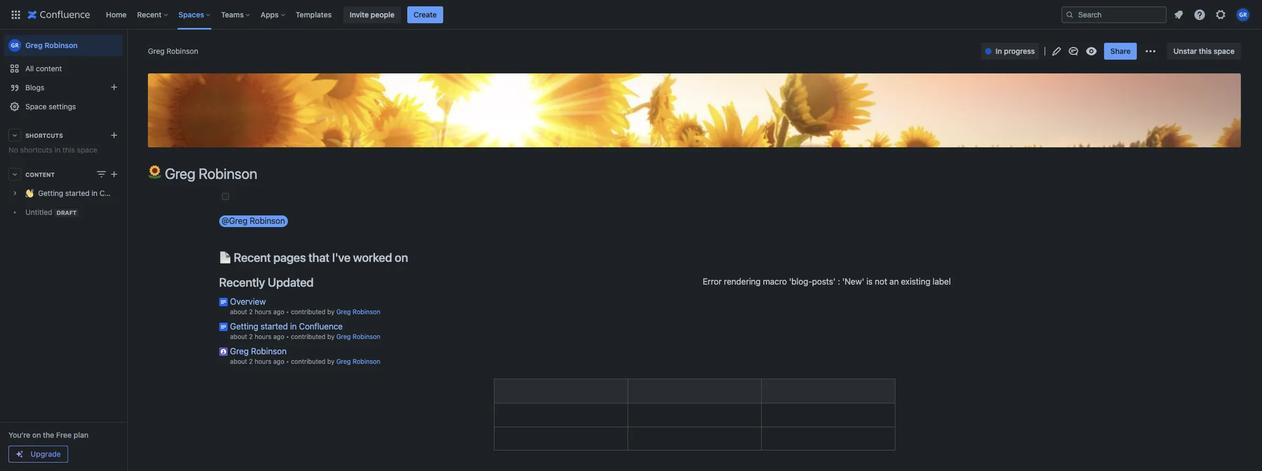Task type: describe. For each thing, give the bounding box(es) containing it.
ago inside getting started in confluence about 2 hours ago • contributed by greg robinson
[[273, 333, 285, 341]]

contributed inside getting started in confluence about 2 hours ago • contributed by greg robinson
[[291, 333, 326, 341]]

📄
[[219, 251, 231, 265]]

2 inside overview about 2 hours ago • contributed by greg robinson
[[249, 308, 253, 316]]

unstar this space
[[1174, 47, 1235, 56]]

rendering
[[724, 277, 761, 287]]

greg robinson about 2 hours ago • contributed by greg robinson
[[230, 347, 381, 366]]

appswitcher icon image
[[10, 8, 22, 21]]

spaces button
[[175, 6, 215, 23]]

i've
[[332, 251, 351, 265]]

started for getting started in confluence
[[65, 189, 90, 198]]

no
[[8, 145, 18, 154]]

progress
[[1005, 47, 1036, 56]]

hours inside greg robinson about 2 hours ago • contributed by greg robinson
[[255, 358, 272, 366]]

content
[[36, 64, 62, 73]]

templates
[[296, 10, 332, 19]]

space settings
[[25, 102, 76, 111]]

this inside button
[[1200, 47, 1212, 56]]

label
[[933, 277, 951, 287]]

in
[[996, 47, 1003, 56]]

content
[[25, 171, 55, 178]]

blogs
[[25, 83, 44, 92]]

started for getting started in confluence about 2 hours ago • contributed by greg robinson
[[261, 322, 288, 331]]

confluence for getting started in confluence about 2 hours ago • contributed by greg robinson
[[299, 322, 343, 331]]

by inside overview about 2 hours ago • contributed by greg robinson
[[328, 308, 335, 316]]

about inside greg robinson about 2 hours ago • contributed by greg robinson
[[230, 358, 247, 366]]

edit this page image
[[1051, 45, 1064, 58]]

apps button
[[258, 6, 289, 23]]

no shortcuts in this space
[[8, 145, 97, 154]]

updated
[[268, 276, 314, 290]]

about inside getting started in confluence about 2 hours ago • contributed by greg robinson
[[230, 333, 247, 341]]

space
[[25, 102, 47, 111]]

greg inside 'space' element
[[25, 41, 43, 50]]

shortcuts
[[25, 132, 63, 139]]

Search field
[[1062, 6, 1168, 23]]

greg inside overview about 2 hours ago • contributed by greg robinson
[[337, 308, 351, 316]]

ago inside overview about 2 hours ago • contributed by greg robinson
[[273, 308, 285, 316]]

pages
[[274, 251, 306, 265]]

overview
[[230, 297, 266, 307]]

1 vertical spatial space
[[77, 145, 97, 154]]

banner containing home
[[0, 0, 1263, 30]]

all content link
[[4, 59, 123, 78]]

• inside overview about 2 hours ago • contributed by greg robinson
[[286, 308, 289, 316]]

is
[[867, 277, 873, 287]]

space element
[[0, 30, 139, 472]]

getting started in confluence about 2 hours ago • contributed by greg robinson
[[230, 322, 381, 341]]

you're
[[8, 431, 30, 440]]

robinson inside getting started in confluence about 2 hours ago • contributed by greg robinson
[[353, 333, 381, 341]]

2 inside getting started in confluence about 2 hours ago • contributed by greg robinson
[[249, 333, 253, 341]]

invite
[[350, 10, 369, 19]]

hours inside overview about 2 hours ago • contributed by greg robinson
[[255, 308, 272, 316]]

2 inside greg robinson about 2 hours ago • contributed by greg robinson
[[249, 358, 253, 366]]

draft
[[57, 209, 77, 216]]

templates link
[[293, 6, 335, 23]]

worked
[[353, 251, 392, 265]]

share
[[1111, 47, 1131, 56]]

'new'
[[843, 277, 865, 287]]

existing
[[902, 277, 931, 287]]

you're on the free plan
[[8, 431, 89, 440]]

upgrade
[[31, 450, 61, 459]]

about inside overview about 2 hours ago • contributed by greg robinson
[[230, 308, 247, 316]]

'blog-
[[790, 277, 813, 287]]

copy image
[[407, 251, 420, 264]]

@greg robinson button
[[219, 216, 288, 228]]

plan
[[74, 431, 89, 440]]

create link
[[407, 6, 443, 23]]

share button
[[1105, 43, 1138, 60]]

spaces
[[179, 10, 204, 19]]

more actions image
[[1145, 45, 1158, 58]]

getting for getting started in confluence
[[38, 189, 63, 198]]

tree inside 'space' element
[[4, 184, 139, 222]]

posts'
[[813, 277, 836, 287]]

:
[[838, 277, 841, 287]]

macro
[[763, 277, 787, 287]]

invite people button
[[344, 6, 401, 23]]

1 horizontal spatial on
[[395, 251, 408, 265]]

contributed inside greg robinson about 2 hours ago • contributed by greg robinson
[[291, 358, 326, 366]]

recently
[[219, 276, 265, 290]]



Task type: locate. For each thing, give the bounding box(es) containing it.
1 horizontal spatial getting started in confluence link
[[230, 322, 343, 331]]

getting started in confluence link
[[4, 184, 139, 203], [230, 322, 343, 331]]

2 horizontal spatial in
[[290, 322, 297, 331]]

by inside getting started in confluence about 2 hours ago • contributed by greg robinson
[[328, 333, 335, 341]]

upgrade button
[[9, 447, 68, 463]]

free
[[56, 431, 72, 440]]

in down overview about 2 hours ago • contributed by greg robinson
[[290, 322, 297, 331]]

robinson inside popup button
[[250, 216, 285, 226]]

1 about from the top
[[230, 308, 247, 316]]

0 horizontal spatial started
[[65, 189, 90, 198]]

space down settings icon
[[1214, 47, 1235, 56]]

2 by from the top
[[328, 333, 335, 341]]

0 horizontal spatial this
[[63, 145, 75, 154]]

getting started in confluence link up "draft"
[[4, 184, 139, 203]]

3 about from the top
[[230, 358, 247, 366]]

2 vertical spatial 2
[[249, 358, 253, 366]]

confluence for getting started in confluence
[[100, 189, 139, 198]]

teams
[[221, 10, 244, 19]]

0 vertical spatial space
[[1214, 47, 1235, 56]]

2 vertical spatial •
[[286, 358, 289, 366]]

•
[[286, 308, 289, 316], [286, 333, 289, 341], [286, 358, 289, 366]]

help icon image
[[1194, 8, 1207, 21]]

apps
[[261, 10, 279, 19]]

0 vertical spatial hours
[[255, 308, 272, 316]]

0 horizontal spatial in
[[55, 145, 61, 154]]

2 hours from the top
[[255, 333, 272, 341]]

overview about 2 hours ago • contributed by greg robinson
[[230, 297, 381, 316]]

0 vertical spatial getting started in confluence link
[[4, 184, 139, 203]]

create
[[414, 10, 437, 19]]

confluence
[[100, 189, 139, 198], [299, 322, 343, 331]]

settings
[[49, 102, 76, 111]]

on
[[395, 251, 408, 265], [32, 431, 41, 440]]

getting down overview "link"
[[230, 322, 259, 331]]

1 vertical spatial confluence
[[299, 322, 343, 331]]

0 vertical spatial about
[[230, 308, 247, 316]]

in for no shortcuts in this space
[[55, 145, 61, 154]]

1 • from the top
[[286, 308, 289, 316]]

confluence down overview about 2 hours ago • contributed by greg robinson
[[299, 322, 343, 331]]

blogs link
[[4, 78, 123, 97]]

in for getting started in confluence
[[92, 189, 98, 198]]

0 vertical spatial •
[[286, 308, 289, 316]]

unstar this space button
[[1168, 43, 1242, 60]]

ago up greg robinson about 2 hours ago • contributed by greg robinson
[[273, 333, 285, 341]]

2 • from the top
[[286, 333, 289, 341]]

1 horizontal spatial getting
[[230, 322, 259, 331]]

ago
[[273, 308, 285, 316], [273, 333, 285, 341], [273, 358, 285, 366]]

unstar
[[1174, 47, 1198, 56]]

1 vertical spatial by
[[328, 333, 335, 341]]

recently updated
[[219, 276, 314, 290]]

1 vertical spatial started
[[261, 322, 288, 331]]

this right unstar
[[1200, 47, 1212, 56]]

error rendering macro 'blog-posts' : 'new' is not an existing label
[[703, 277, 951, 287]]

getting up the untitled draft
[[38, 189, 63, 198]]

add shortcut image
[[108, 129, 121, 142]]

3 ago from the top
[[273, 358, 285, 366]]

by inside greg robinson about 2 hours ago • contributed by greg robinson
[[328, 358, 335, 366]]

0 vertical spatial in
[[55, 145, 61, 154]]

this down shortcuts "dropdown button"
[[63, 145, 75, 154]]

about
[[230, 308, 247, 316], [230, 333, 247, 341], [230, 358, 247, 366]]

home
[[106, 10, 127, 19]]

• down getting started in confluence about 2 hours ago • contributed by greg robinson on the bottom of page
[[286, 358, 289, 366]]

started up "draft"
[[65, 189, 90, 198]]

1 vertical spatial on
[[32, 431, 41, 440]]

banner
[[0, 0, 1263, 30]]

getting for getting started in confluence about 2 hours ago • contributed by greg robinson
[[230, 322, 259, 331]]

not
[[875, 277, 888, 287]]

all
[[25, 64, 34, 73]]

search image
[[1066, 10, 1075, 19]]

📄 recent pages that i've worked on
[[219, 251, 408, 265]]

tree
[[4, 184, 139, 222]]

this
[[1200, 47, 1212, 56], [63, 145, 75, 154]]

notification icon image
[[1173, 8, 1186, 21]]

1 vertical spatial recent
[[234, 251, 271, 265]]

getting started in confluence link inside 'space' element
[[4, 184, 139, 203]]

by up getting started in confluence about 2 hours ago • contributed by greg robinson on the bottom of page
[[328, 308, 335, 316]]

confluence image
[[27, 8, 90, 21], [27, 8, 90, 21]]

space down shortcuts "dropdown button"
[[77, 145, 97, 154]]

• inside greg robinson about 2 hours ago • contributed by greg robinson
[[286, 358, 289, 366]]

2 vertical spatial hours
[[255, 358, 272, 366]]

recent button
[[134, 6, 172, 23]]

:sunflower: image
[[148, 165, 162, 179], [148, 165, 162, 179]]

@greg
[[222, 216, 248, 226]]

the
[[43, 431, 54, 440]]

1 ago from the top
[[273, 308, 285, 316]]

1 vertical spatial in
[[92, 189, 98, 198]]

0 horizontal spatial confluence
[[100, 189, 139, 198]]

3 hours from the top
[[255, 358, 272, 366]]

in inside getting started in confluence about 2 hours ago • contributed by greg robinson
[[290, 322, 297, 331]]

in progress
[[996, 47, 1036, 56]]

in for getting started in confluence about 2 hours ago • contributed by greg robinson
[[290, 322, 297, 331]]

1 vertical spatial about
[[230, 333, 247, 341]]

settings icon image
[[1215, 8, 1228, 21]]

space
[[1214, 47, 1235, 56], [77, 145, 97, 154]]

0 vertical spatial confluence
[[100, 189, 139, 198]]

started inside 'space' element
[[65, 189, 90, 198]]

overview link
[[230, 297, 266, 307]]

ago down updated
[[273, 308, 285, 316]]

content button
[[4, 165, 123, 184]]

0 horizontal spatial space
[[77, 145, 97, 154]]

1 horizontal spatial recent
[[234, 251, 271, 265]]

1 vertical spatial contributed
[[291, 333, 326, 341]]

recent
[[137, 10, 162, 19], [234, 251, 271, 265]]

untitled
[[25, 208, 52, 217]]

hours inside getting started in confluence about 2 hours ago • contributed by greg robinson
[[255, 333, 272, 341]]

0 vertical spatial ago
[[273, 308, 285, 316]]

untitled draft
[[25, 208, 77, 217]]

0 vertical spatial 2
[[249, 308, 253, 316]]

error
[[703, 277, 722, 287]]

shortcuts
[[20, 145, 53, 154]]

greg robinson inside 'space' element
[[25, 41, 78, 50]]

confluence down create a page icon
[[100, 189, 139, 198]]

getting inside 'space' element
[[38, 189, 63, 198]]

all content
[[25, 64, 62, 73]]

• inside getting started in confluence about 2 hours ago • contributed by greg robinson
[[286, 333, 289, 341]]

collapse sidebar image
[[115, 35, 138, 56]]

2 contributed from the top
[[291, 333, 326, 341]]

people
[[371, 10, 395, 19]]

2 vertical spatial by
[[328, 358, 335, 366]]

2 vertical spatial about
[[230, 358, 247, 366]]

hours
[[255, 308, 272, 316], [255, 333, 272, 341], [255, 358, 272, 366]]

2 vertical spatial in
[[290, 322, 297, 331]]

contributed up greg robinson about 2 hours ago • contributed by greg robinson
[[291, 333, 326, 341]]

2 about from the top
[[230, 333, 247, 341]]

• up getting started in confluence about 2 hours ago • contributed by greg robinson on the bottom of page
[[286, 308, 289, 316]]

in down change view icon
[[92, 189, 98, 198]]

@greg robinson
[[222, 216, 285, 226]]

on left the
[[32, 431, 41, 440]]

contributed up getting started in confluence about 2 hours ago • contributed by greg robinson on the bottom of page
[[291, 308, 326, 316]]

an
[[890, 277, 899, 287]]

started
[[65, 189, 90, 198], [261, 322, 288, 331]]

1 contributed from the top
[[291, 308, 326, 316]]

1 horizontal spatial space
[[1214, 47, 1235, 56]]

1 2 from the top
[[249, 308, 253, 316]]

invite people
[[350, 10, 395, 19]]

• up greg robinson about 2 hours ago • contributed by greg robinson
[[286, 333, 289, 341]]

greg robinson link
[[4, 35, 123, 56], [148, 46, 198, 57], [337, 308, 381, 316], [337, 333, 381, 341], [230, 347, 287, 356], [337, 358, 381, 366]]

shortcuts button
[[4, 126, 123, 145]]

0 horizontal spatial recent
[[137, 10, 162, 19]]

by down getting started in confluence about 2 hours ago • contributed by greg robinson on the bottom of page
[[328, 358, 335, 366]]

ago down getting started in confluence about 2 hours ago • contributed by greg robinson on the bottom of page
[[273, 358, 285, 366]]

1 by from the top
[[328, 308, 335, 316]]

started down overview
[[261, 322, 288, 331]]

robinson inside overview about 2 hours ago • contributed by greg robinson
[[353, 308, 381, 316]]

1 vertical spatial 2
[[249, 333, 253, 341]]

global element
[[6, 0, 1060, 29]]

recent inside dropdown button
[[137, 10, 162, 19]]

2 vertical spatial ago
[[273, 358, 285, 366]]

2 vertical spatial contributed
[[291, 358, 326, 366]]

create a blog image
[[108, 81, 121, 94]]

0 vertical spatial contributed
[[291, 308, 326, 316]]

1 horizontal spatial started
[[261, 322, 288, 331]]

getting
[[38, 189, 63, 198], [230, 322, 259, 331]]

started inside getting started in confluence about 2 hours ago • contributed by greg robinson
[[261, 322, 288, 331]]

robinson
[[45, 41, 78, 50], [167, 47, 198, 56], [199, 165, 257, 182], [250, 216, 285, 226], [353, 308, 381, 316], [353, 333, 381, 341], [251, 347, 287, 356], [353, 358, 381, 366]]

robinson inside 'space' element
[[45, 41, 78, 50]]

0 horizontal spatial getting started in confluence link
[[4, 184, 139, 203]]

2
[[249, 308, 253, 316], [249, 333, 253, 341], [249, 358, 253, 366]]

1 horizontal spatial confluence
[[299, 322, 343, 331]]

that
[[309, 251, 330, 265]]

3 contributed from the top
[[291, 358, 326, 366]]

1 vertical spatial this
[[63, 145, 75, 154]]

2 2 from the top
[[249, 333, 253, 341]]

1 vertical spatial getting
[[230, 322, 259, 331]]

getting started in confluence link down overview about 2 hours ago • contributed by greg robinson
[[230, 322, 343, 331]]

3 • from the top
[[286, 358, 289, 366]]

space settings link
[[4, 97, 123, 116]]

on right worked
[[395, 251, 408, 265]]

recent right home
[[137, 10, 162, 19]]

1 vertical spatial ago
[[273, 333, 285, 341]]

tree containing getting started in confluence
[[4, 184, 139, 222]]

change view image
[[95, 168, 108, 181]]

0 vertical spatial on
[[395, 251, 408, 265]]

greg inside getting started in confluence about 2 hours ago • contributed by greg robinson
[[337, 333, 351, 341]]

0 vertical spatial started
[[65, 189, 90, 198]]

contributed
[[291, 308, 326, 316], [291, 333, 326, 341], [291, 358, 326, 366]]

home link
[[103, 6, 130, 23]]

in down shortcuts "dropdown button"
[[55, 145, 61, 154]]

create a page image
[[108, 168, 121, 181]]

by
[[328, 308, 335, 316], [328, 333, 335, 341], [328, 358, 335, 366]]

3 by from the top
[[328, 358, 335, 366]]

1 vertical spatial •
[[286, 333, 289, 341]]

confluence inside 'space' element
[[100, 189, 139, 198]]

getting inside getting started in confluence about 2 hours ago • contributed by greg robinson
[[230, 322, 259, 331]]

3 2 from the top
[[249, 358, 253, 366]]

by up greg robinson about 2 hours ago • contributed by greg robinson
[[328, 333, 335, 341]]

confluence inside getting started in confluence about 2 hours ago • contributed by greg robinson
[[299, 322, 343, 331]]

1 hours from the top
[[255, 308, 272, 316]]

on inside 'space' element
[[32, 431, 41, 440]]

greg
[[25, 41, 43, 50], [148, 47, 165, 56], [165, 165, 196, 182], [337, 308, 351, 316], [337, 333, 351, 341], [230, 347, 249, 356], [337, 358, 351, 366]]

1 vertical spatial hours
[[255, 333, 272, 341]]

0 vertical spatial by
[[328, 308, 335, 316]]

contributed inside overview about 2 hours ago • contributed by greg robinson
[[291, 308, 326, 316]]

1 horizontal spatial in
[[92, 189, 98, 198]]

0 vertical spatial this
[[1200, 47, 1212, 56]]

2 ago from the top
[[273, 333, 285, 341]]

premium image
[[15, 450, 24, 459]]

0 horizontal spatial getting
[[38, 189, 63, 198]]

1 horizontal spatial this
[[1200, 47, 1212, 56]]

space inside button
[[1214, 47, 1235, 56]]

recent up recently
[[234, 251, 271, 265]]

teams button
[[218, 6, 254, 23]]

getting started in confluence
[[38, 189, 139, 198]]

greg robinson
[[25, 41, 78, 50], [148, 47, 198, 56], [165, 165, 257, 182]]

in inside "link"
[[92, 189, 98, 198]]

0 horizontal spatial on
[[32, 431, 41, 440]]

1 vertical spatial getting started in confluence link
[[230, 322, 343, 331]]

contributed down getting started in confluence about 2 hours ago • contributed by greg robinson on the bottom of page
[[291, 358, 326, 366]]

ago inside greg robinson about 2 hours ago • contributed by greg robinson
[[273, 358, 285, 366]]

0 vertical spatial getting
[[38, 189, 63, 198]]

0 vertical spatial recent
[[137, 10, 162, 19]]

stop watching image
[[1086, 45, 1098, 58]]

this inside 'space' element
[[63, 145, 75, 154]]



Task type: vqa. For each thing, say whether or not it's contained in the screenshot.
the left Recent
yes



